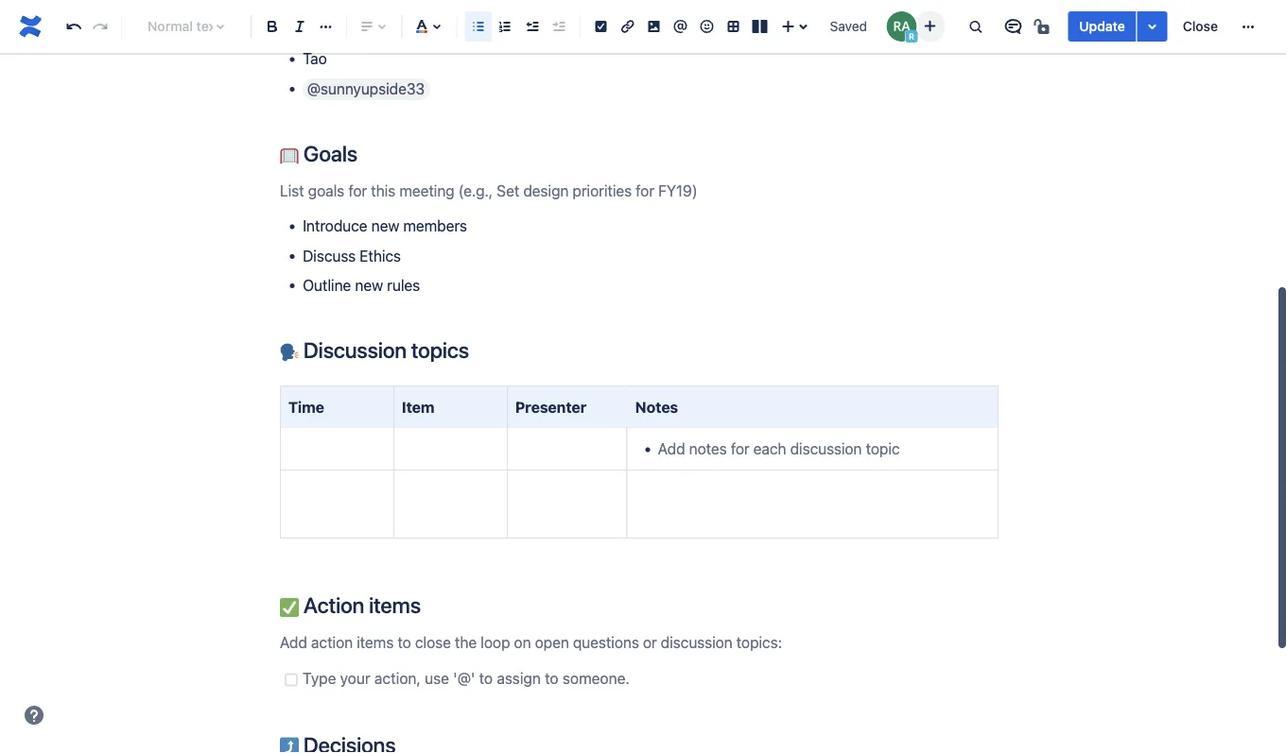 Task type: describe. For each thing, give the bounding box(es) containing it.
layouts image
[[749, 15, 771, 38]]

emoji image
[[696, 15, 718, 38]]

add image, video, or file image
[[643, 15, 666, 38]]

rules
[[387, 276, 420, 294]]

time
[[289, 398, 324, 416]]

ethics
[[360, 247, 401, 265]]

discuss ethics
[[303, 247, 401, 265]]

adjust update settings image
[[1142, 15, 1164, 38]]

action items
[[299, 593, 421, 619]]

tao
[[303, 50, 327, 68]]

presenter
[[515, 398, 587, 416]]

new for introduce
[[371, 217, 399, 235]]

bullet list ⌘⇧8 image
[[467, 15, 490, 38]]

help image
[[23, 705, 45, 727]]

:goal: image
[[280, 146, 299, 165]]

@sunnyupside33
[[307, 79, 425, 97]]

:arrow_heading_up: image
[[280, 738, 299, 754]]

close
[[1183, 18, 1218, 34]]

no restrictions image
[[1032, 15, 1055, 38]]

ruby anderson image
[[887, 11, 917, 42]]

find and replace image
[[964, 15, 987, 38]]

update
[[1080, 18, 1125, 34]]

redo ⌘⇧z image
[[89, 15, 111, 38]]

outline
[[303, 276, 351, 294]]

update button
[[1068, 11, 1137, 42]]

outline new rules
[[303, 276, 420, 294]]



Task type: vqa. For each thing, say whether or not it's contained in the screenshot.
:white_check_mark: icon
yes



Task type: locate. For each thing, give the bounding box(es) containing it.
members
[[403, 217, 467, 235]]

action
[[304, 593, 364, 619]]

close button
[[1172, 11, 1230, 42]]

:white_check_mark: image
[[280, 599, 299, 618], [280, 599, 299, 618]]

:speaking_head: image
[[280, 343, 299, 362], [280, 343, 299, 362]]

topics
[[411, 338, 469, 363]]

:goal: image
[[280, 146, 299, 165]]

invite to edit image
[[919, 15, 942, 37]]

discussion
[[304, 338, 407, 363]]

bold ⌘b image
[[261, 15, 284, 38]]

outdent ⇧tab image
[[521, 15, 543, 38]]

new down the ethics
[[355, 276, 383, 294]]

comment icon image
[[1002, 15, 1025, 38]]

italic ⌘i image
[[288, 15, 311, 38]]

discussion topics
[[299, 338, 469, 363]]

:arrow_heading_up: image
[[280, 738, 299, 754]]

goals
[[299, 140, 358, 166]]

undo ⌘z image
[[62, 15, 85, 38]]

saved
[[830, 18, 868, 34]]

items
[[369, 593, 421, 619]]

1 vertical spatial new
[[355, 276, 383, 294]]

link image
[[616, 15, 639, 38]]

new
[[371, 217, 399, 235], [355, 276, 383, 294]]

mention image
[[669, 15, 692, 38]]

numbered list ⌘⇧7 image
[[494, 15, 517, 38]]

notes
[[635, 398, 678, 416]]

introduce
[[303, 217, 368, 235]]

indent tab image
[[547, 15, 570, 38]]

more formatting image
[[315, 15, 337, 38]]

new for outline
[[355, 276, 383, 294]]

confluence image
[[15, 11, 45, 42], [15, 11, 45, 42]]

action item image
[[590, 15, 613, 38]]

item
[[402, 398, 435, 416]]

table image
[[722, 15, 745, 38]]

editable content region
[[250, 0, 1029, 754]]

introduce new members
[[303, 217, 467, 235]]

more image
[[1237, 15, 1260, 38]]

new up the ethics
[[371, 217, 399, 235]]

0 vertical spatial new
[[371, 217, 399, 235]]

discuss
[[303, 247, 356, 265]]



